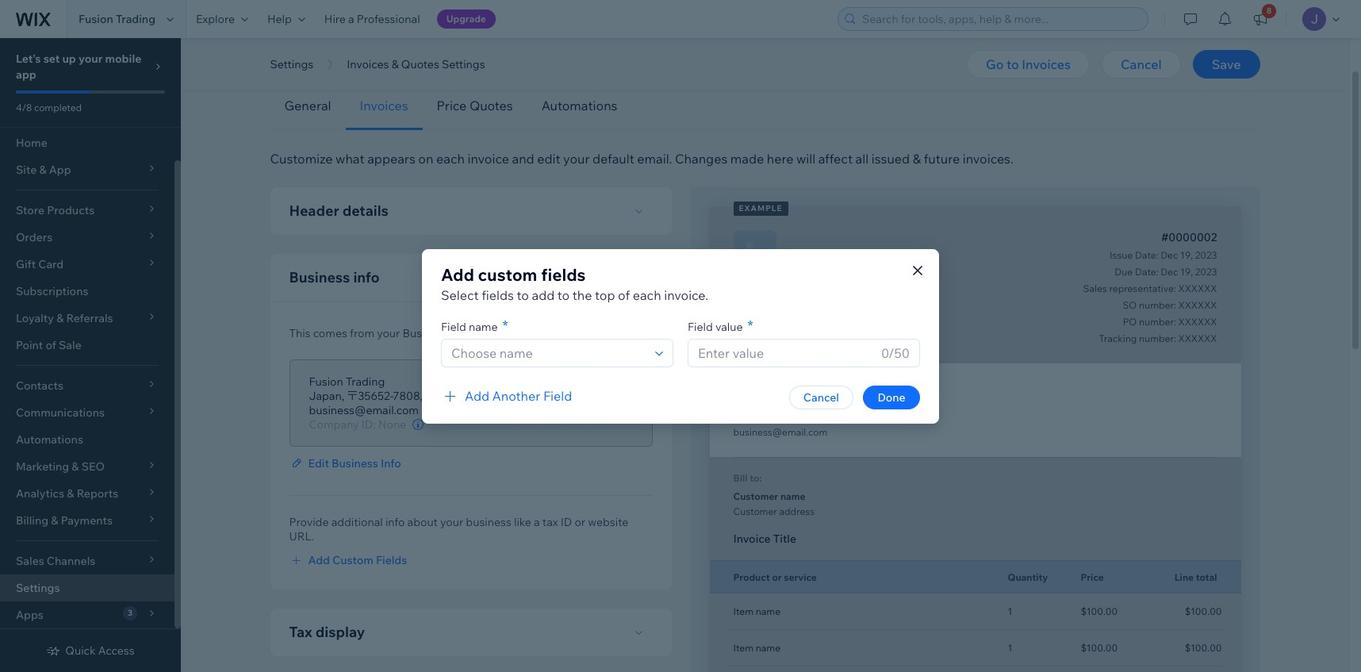 Task type: vqa. For each thing, say whether or not it's contained in the screenshot.


Task type: locate. For each thing, give the bounding box(es) containing it.
1 horizontal spatial japan,
[[734, 398, 764, 409]]

customize what appears on each invoice and edit your default email. changes made here will affect all issued & future invoices.
[[270, 151, 1014, 167]]

0 vertical spatial fields
[[541, 264, 586, 284]]

alrogersvillehickory down in
[[425, 389, 536, 403]]

1 vertical spatial number:
[[1139, 316, 1177, 328]]

access
[[98, 643, 135, 658]]

0 horizontal spatial trading
[[116, 12, 156, 26]]

0 vertical spatial business@email.com
[[309, 403, 419, 417]]

1 vertical spatial add
[[465, 388, 490, 403]]

of right top
[[618, 287, 630, 303]]

add inside button
[[465, 388, 490, 403]]

automations
[[542, 98, 618, 113], [16, 432, 83, 447]]

automations inside sidebar element
[[16, 432, 83, 447]]

quotes up invoice
[[470, 98, 513, 113]]

fusion trading
[[79, 12, 156, 26]]

number: down the representative:
[[1139, 299, 1177, 311]]

0 horizontal spatial quotes
[[401, 57, 439, 71]]

2 horizontal spatial fusion
[[734, 378, 764, 390]]

109 inside fusion trading japan, 〒35652-7808, alrogersvillehickory drive 109 business@email.com
[[569, 389, 588, 403]]

* right in
[[503, 316, 508, 334]]

go to invoices button
[[967, 50, 1090, 79]]

business down select
[[403, 326, 449, 340]]

to
[[1007, 56, 1019, 72], [517, 287, 529, 303], [558, 287, 570, 303]]

customer down "to:"
[[734, 490, 778, 502]]

2 vertical spatial business
[[332, 456, 378, 470]]

1 vertical spatial alrogersvillehickory
[[734, 409, 829, 421]]

home
[[16, 136, 47, 150]]

0 vertical spatial cancel button
[[1102, 50, 1181, 79]]

1 vertical spatial each
[[633, 287, 661, 303]]

* for field value *
[[748, 316, 754, 334]]

1 horizontal spatial info
[[386, 515, 405, 529]]

1 horizontal spatial a
[[534, 515, 540, 529]]

to left add
[[517, 287, 529, 303]]

1 vertical spatial 109
[[856, 409, 873, 421]]

name inside bill to: customer name customer address
[[781, 490, 806, 502]]

drive inside fusion trading japan, 〒35652-7808 alrogersvillehickory drive 109 business@email.com
[[831, 409, 854, 421]]

2 * from the left
[[748, 316, 754, 334]]

sale
[[59, 338, 82, 352]]

〒35652- down field value field in the bottom right of the page
[[766, 398, 805, 409]]

quick access
[[65, 643, 135, 658]]

price inside button
[[437, 98, 467, 113]]

1 horizontal spatial alrogersvillehickory
[[734, 409, 829, 421]]

fusion for fusion trading
[[79, 12, 113, 26]]

〒35652- inside fusion trading japan, 〒35652-7808, alrogersvillehickory drive 109 business@email.com
[[347, 389, 393, 403]]

0 horizontal spatial alrogersvillehickory
[[425, 389, 536, 403]]

0 vertical spatial business
[[289, 268, 350, 286]]

drive inside fusion trading japan, 〒35652-7808, alrogersvillehickory drive 109 business@email.com
[[539, 389, 566, 403]]

invoice title
[[734, 532, 797, 546]]

0 vertical spatial number:
[[1139, 299, 1177, 311]]

1 horizontal spatial to
[[558, 287, 570, 303]]

1 vertical spatial item
[[734, 642, 754, 654]]

109
[[569, 389, 588, 403], [856, 409, 873, 421]]

name
[[469, 319, 498, 334], [781, 490, 806, 502], [756, 605, 781, 617], [756, 642, 781, 654]]

trading up mobile
[[116, 12, 156, 26]]

business@email.com for 7808,
[[309, 403, 419, 417]]

add down url.
[[308, 553, 330, 567]]

0 vertical spatial automations
[[542, 98, 618, 113]]

quotes
[[401, 57, 439, 71], [470, 98, 513, 113]]

invoices up invoices button
[[347, 57, 389, 71]]

save button
[[1193, 50, 1260, 79]]

issue
[[1110, 249, 1133, 261]]

2 vertical spatial add
[[308, 553, 330, 567]]

item name
[[734, 605, 781, 617], [734, 642, 781, 654]]

trading up id:
[[346, 374, 385, 389]]

or left 'service'
[[772, 571, 782, 583]]

mobile
[[105, 52, 142, 66]]

0 vertical spatial &
[[392, 57, 399, 71]]

trading inside fusion trading japan, 〒35652-7808, alrogersvillehickory drive 109 business@email.com
[[346, 374, 385, 389]]

date: right issue
[[1135, 249, 1159, 261]]

invoices & quotes settings button
[[339, 52, 493, 76]]

fusion up mobile
[[79, 12, 113, 26]]

0 vertical spatial each
[[436, 151, 465, 167]]

tab list containing general
[[270, 82, 1260, 130]]

7808,
[[393, 389, 423, 403]]

field for field name *
[[441, 319, 466, 334]]

japan, for fusion trading japan, 〒35652-7808, alrogersvillehickory drive 109 business@email.com
[[309, 389, 344, 403]]

business info
[[289, 268, 380, 286]]

or inside provide additional info about your business like a tax id or website url.
[[575, 515, 586, 529]]

settings inside button
[[270, 57, 313, 71]]

1 vertical spatial business@email.com
[[734, 426, 828, 438]]

1 vertical spatial cancel
[[804, 390, 839, 404]]

business up comes
[[289, 268, 350, 286]]

0 horizontal spatial field
[[441, 319, 466, 334]]

1 vertical spatial or
[[772, 571, 782, 583]]

info
[[353, 268, 380, 286], [386, 515, 405, 529]]

alrogersvillehickory inside fusion trading japan, 〒35652-7808, alrogersvillehickory drive 109 business@email.com
[[425, 389, 536, 403]]

business@email.com inside fusion trading japan, 〒35652-7808 alrogersvillehickory drive 109 business@email.com
[[734, 426, 828, 438]]

add for another
[[465, 388, 490, 403]]

1 horizontal spatial quotes
[[470, 98, 513, 113]]

add left another
[[465, 388, 490, 403]]

109 down field name 'field' on the bottom left
[[569, 389, 588, 403]]

alrogersvillehickory
[[425, 389, 536, 403], [734, 409, 829, 421]]

&
[[392, 57, 399, 71], [913, 151, 921, 167]]

0 horizontal spatial japan,
[[309, 389, 344, 403]]

0 vertical spatial info
[[451, 326, 471, 340]]

each inside add custom fields select fields to add to the top of each invoice.
[[633, 287, 661, 303]]

drive down field name 'field' on the bottom left
[[539, 389, 566, 403]]

or right id
[[575, 515, 586, 529]]

〒35652- inside fusion trading japan, 〒35652-7808 alrogersvillehickory drive 109 business@email.com
[[766, 398, 805, 409]]

xxxxxx
[[1179, 282, 1218, 294], [1179, 299, 1218, 311], [1179, 316, 1218, 328], [1179, 332, 1218, 344]]

2 horizontal spatial to
[[1007, 56, 1019, 72]]

0 vertical spatial item
[[734, 605, 754, 617]]

2 xxxxxx from the top
[[1179, 299, 1218, 311]]

1 horizontal spatial 〒35652-
[[766, 398, 805, 409]]

a left tax
[[534, 515, 540, 529]]

info down none
[[381, 456, 401, 470]]

japan, up company
[[309, 389, 344, 403]]

1 date: from the top
[[1135, 249, 1159, 261]]

0 horizontal spatial *
[[503, 316, 508, 334]]

0 vertical spatial quotes
[[401, 57, 439, 71]]

japan, inside fusion trading japan, 〒35652-7808, alrogersvillehickory drive 109 business@email.com
[[309, 389, 344, 403]]

1 vertical spatial info
[[386, 515, 405, 529]]

1 horizontal spatial trading
[[346, 374, 385, 389]]

id:
[[362, 417, 376, 432]]

1 horizontal spatial fusion
[[309, 374, 343, 389]]

fusion inside fusion trading japan, 〒35652-7808 alrogersvillehickory drive 109 business@email.com
[[734, 378, 764, 390]]

each
[[436, 151, 465, 167], [633, 287, 661, 303]]

upgrade
[[446, 13, 486, 25]]

0 vertical spatial info
[[353, 268, 380, 286]]

1 horizontal spatial fields
[[541, 264, 586, 284]]

1 horizontal spatial of
[[618, 287, 630, 303]]

of inside sidebar element
[[46, 338, 56, 352]]

line total
[[1175, 571, 1218, 583]]

0 vertical spatial a
[[348, 12, 354, 26]]

1 vertical spatial info
[[381, 456, 401, 470]]

alrogersvillehickory for 7808,
[[425, 389, 536, 403]]

trading down field value field in the bottom right of the page
[[766, 378, 801, 390]]

info up the from
[[353, 268, 380, 286]]

0 horizontal spatial &
[[392, 57, 399, 71]]

to:
[[750, 472, 762, 484]]

109 down "done" button
[[856, 409, 873, 421]]

field right another
[[543, 388, 572, 403]]

& inside "button"
[[392, 57, 399, 71]]

0 vertical spatial of
[[618, 287, 630, 303]]

〒35652-
[[347, 389, 393, 403], [766, 398, 805, 409]]

1 vertical spatial drive
[[831, 409, 854, 421]]

0 horizontal spatial cancel button
[[789, 385, 854, 409]]

to left the
[[558, 287, 570, 303]]

comes
[[313, 326, 347, 340]]

in
[[474, 326, 483, 340]]

0 horizontal spatial settings
[[16, 581, 60, 595]]

0 horizontal spatial or
[[575, 515, 586, 529]]

1 horizontal spatial price
[[1081, 571, 1104, 583]]

1 vertical spatial price
[[1081, 571, 1104, 583]]

2 horizontal spatial field
[[688, 319, 713, 334]]

price right 'quantity'
[[1081, 571, 1104, 583]]

* right value
[[748, 316, 754, 334]]

field left in
[[441, 319, 466, 334]]

hire a professional link
[[315, 0, 430, 38]]

0 vertical spatial price
[[437, 98, 467, 113]]

your inside let's set up your mobile app
[[79, 52, 103, 66]]

a
[[348, 12, 354, 26], [534, 515, 540, 529]]

invoices for invoices
[[360, 98, 408, 113]]

0 horizontal spatial cancel
[[804, 390, 839, 404]]

field left value
[[688, 319, 713, 334]]

alrogersvillehickory down field value field in the bottom right of the page
[[734, 409, 829, 421]]

trading for fusion trading japan, 〒35652-7808 alrogersvillehickory drive 109 business@email.com
[[766, 378, 801, 390]]

dec up the representative:
[[1161, 266, 1179, 278]]

1 vertical spatial item name
[[734, 642, 781, 654]]

2 item from the top
[[734, 642, 754, 654]]

japan, down field value field in the bottom right of the page
[[734, 398, 764, 409]]

1 horizontal spatial drive
[[831, 409, 854, 421]]

invoices inside "button"
[[347, 57, 389, 71]]

1 item from the top
[[734, 605, 754, 617]]

japan, inside fusion trading japan, 〒35652-7808 alrogersvillehickory drive 109 business@email.com
[[734, 398, 764, 409]]

field inside button
[[543, 388, 572, 403]]

date:
[[1135, 249, 1159, 261], [1135, 266, 1159, 278]]

alrogersvillehickory inside fusion trading japan, 〒35652-7808 alrogersvillehickory drive 109 business@email.com
[[734, 409, 829, 421]]

default
[[593, 151, 635, 167]]

trading
[[116, 12, 156, 26], [346, 374, 385, 389], [766, 378, 801, 390]]

customer up invoice
[[734, 505, 777, 517]]

1 horizontal spatial cancel
[[1121, 56, 1162, 72]]

2023
[[1196, 249, 1218, 261], [1196, 266, 1218, 278]]

1 vertical spatial &
[[913, 151, 921, 167]]

0 vertical spatial add
[[441, 264, 474, 284]]

on
[[418, 151, 434, 167]]

fusion inside fusion trading japan, 〒35652-7808, alrogersvillehickory drive 109 business@email.com
[[309, 374, 343, 389]]

1 vertical spatial date:
[[1135, 266, 1159, 278]]

1 vertical spatial 1
[[1008, 642, 1013, 654]]

to inside button
[[1007, 56, 1019, 72]]

cancel button
[[1102, 50, 1181, 79], [789, 385, 854, 409]]

0 horizontal spatial 〒35652-
[[347, 389, 393, 403]]

0 vertical spatial item name
[[734, 605, 781, 617]]

business inside button
[[332, 456, 378, 470]]

0 vertical spatial customer
[[734, 490, 778, 502]]

fusion for fusion trading japan, 〒35652-7808, alrogersvillehickory drive 109 business@email.com
[[309, 374, 343, 389]]

1 19, from the top
[[1181, 249, 1193, 261]]

sales
[[1083, 282, 1107, 294]]

price for price
[[1081, 571, 1104, 583]]

affect
[[819, 151, 853, 167]]

fusion up company
[[309, 374, 343, 389]]

company id: none
[[309, 417, 406, 432]]

1 vertical spatial quotes
[[470, 98, 513, 113]]

point of sale link
[[0, 332, 175, 359]]

0 horizontal spatial drive
[[539, 389, 566, 403]]

2 customer from the top
[[734, 505, 777, 517]]

bill
[[734, 472, 748, 484]]

invoices for invoices & quotes settings
[[347, 57, 389, 71]]

fields
[[541, 264, 586, 284], [482, 287, 514, 303]]

fields down custom
[[482, 287, 514, 303]]

quotes inside button
[[470, 98, 513, 113]]

1 vertical spatial dec
[[1161, 266, 1179, 278]]

Field value field
[[693, 339, 877, 366]]

1 horizontal spatial info
[[451, 326, 471, 340]]

fields
[[376, 553, 407, 567]]

custom
[[478, 264, 537, 284]]

drive
[[539, 389, 566, 403], [831, 409, 854, 421]]

〒35652- for 7808
[[766, 398, 805, 409]]

109 for fusion trading japan, 〒35652-7808, alrogersvillehickory drive 109 business@email.com
[[569, 389, 588, 403]]

0 horizontal spatial info
[[381, 456, 401, 470]]

alrogersvillehickory for 7808
[[734, 409, 829, 421]]

invoices down invoices & quotes settings "button"
[[360, 98, 408, 113]]

109 inside fusion trading japan, 〒35652-7808 alrogersvillehickory drive 109 business@email.com
[[856, 409, 873, 421]]

info left in
[[451, 326, 471, 340]]

item
[[734, 605, 754, 617], [734, 642, 754, 654]]

1 horizontal spatial each
[[633, 287, 661, 303]]

0 vertical spatial 1
[[1008, 605, 1013, 617]]

address
[[780, 505, 815, 517]]

trading inside fusion trading japan, 〒35652-7808 alrogersvillehickory drive 109 business@email.com
[[766, 378, 801, 390]]

3 xxxxxx from the top
[[1179, 316, 1218, 328]]

0 horizontal spatial price
[[437, 98, 467, 113]]

website
[[588, 515, 629, 529]]

business
[[289, 268, 350, 286], [403, 326, 449, 340], [332, 456, 378, 470]]

109 for fusion trading japan, 〒35652-7808 alrogersvillehickory drive 109 business@email.com
[[856, 409, 873, 421]]

add up select
[[441, 264, 474, 284]]

#0000002 issue date: dec 19, 2023 due date: dec 19, 2023 sales representative: xxxxxx so number: xxxxxx po number: xxxxxx tracking number: xxxxxx
[[1083, 230, 1218, 344]]

1 vertical spatial customer
[[734, 505, 777, 517]]

date: up the representative:
[[1135, 266, 1159, 278]]

2 2023 from the top
[[1196, 266, 1218, 278]]

2 vertical spatial number:
[[1139, 332, 1177, 344]]

4/8 completed
[[16, 102, 82, 113]]

settings link
[[0, 574, 175, 601]]

appears
[[367, 151, 416, 167]]

add inside add custom fields select fields to add to the top of each invoice.
[[441, 264, 474, 284]]

0 horizontal spatial info
[[353, 268, 380, 286]]

0 vertical spatial 2023
[[1196, 249, 1218, 261]]

tax display
[[289, 623, 365, 641]]

business right edit
[[332, 456, 378, 470]]

settings inside sidebar element
[[16, 581, 60, 595]]

a right hire
[[348, 12, 354, 26]]

to right go at the right
[[1007, 56, 1019, 72]]

this
[[289, 326, 311, 340]]

tracking
[[1099, 332, 1137, 344]]

1 horizontal spatial field
[[543, 388, 572, 403]]

0 vertical spatial alrogersvillehickory
[[425, 389, 536, 403]]

1 * from the left
[[503, 316, 508, 334]]

price
[[437, 98, 467, 113], [1081, 571, 1104, 583]]

0 horizontal spatial each
[[436, 151, 465, 167]]

〒35652- up id:
[[347, 389, 393, 403]]

quotes up invoices button
[[401, 57, 439, 71]]

1 horizontal spatial settings
[[270, 57, 313, 71]]

header
[[289, 202, 339, 220]]

edit
[[308, 456, 329, 470]]

0 vertical spatial or
[[575, 515, 586, 529]]

& up invoices button
[[392, 57, 399, 71]]

number: right the po
[[1139, 316, 1177, 328]]

1 customer from the top
[[734, 490, 778, 502]]

fusion
[[79, 12, 113, 26], [309, 374, 343, 389], [734, 378, 764, 390]]

1 horizontal spatial business@email.com
[[734, 426, 828, 438]]

the
[[573, 287, 592, 303]]

0 vertical spatial dec
[[1161, 249, 1179, 261]]

19,
[[1181, 249, 1193, 261], [1181, 266, 1193, 278]]

tax
[[289, 623, 312, 641]]

drive for fusion trading japan, 〒35652-7808, alrogersvillehickory drive 109 business@email.com
[[539, 389, 566, 403]]

tab list
[[270, 82, 1260, 130]]

sidebar element
[[0, 38, 181, 672]]

tax
[[543, 515, 558, 529]]

automations link
[[0, 426, 175, 453]]

number: right tracking
[[1139, 332, 1177, 344]]

#0000002
[[1162, 230, 1218, 244]]

of left sale
[[46, 338, 56, 352]]

0 vertical spatial date:
[[1135, 249, 1159, 261]]

your right 'about'
[[440, 515, 464, 529]]

your right up
[[79, 52, 103, 66]]

1 horizontal spatial automations
[[542, 98, 618, 113]]

0/50
[[881, 345, 910, 361]]

info inside provide additional info about your business like a tax id or website url.
[[386, 515, 405, 529]]

1 vertical spatial automations
[[16, 432, 83, 447]]

dec down #0000002
[[1161, 249, 1179, 261]]

drive right "7808" on the right bottom of the page
[[831, 409, 854, 421]]

id
[[561, 515, 572, 529]]

representative:
[[1110, 282, 1177, 294]]

0 horizontal spatial automations
[[16, 432, 83, 447]]

automations inside button
[[542, 98, 618, 113]]

business@email.com
[[309, 403, 419, 417], [734, 426, 828, 438]]

0 horizontal spatial business@email.com
[[309, 403, 419, 417]]

fields up the
[[541, 264, 586, 284]]

field inside field name *
[[441, 319, 466, 334]]

1 vertical spatial of
[[46, 338, 56, 352]]

subscriptions
[[16, 284, 88, 298]]

field inside the field value *
[[688, 319, 713, 334]]

fusion down field value field in the bottom right of the page
[[734, 378, 764, 390]]

provide
[[289, 515, 329, 529]]

business@email.com inside fusion trading japan, 〒35652-7808, alrogersvillehickory drive 109 business@email.com
[[309, 403, 419, 417]]

price down invoices & quotes settings
[[437, 98, 467, 113]]

3 number: from the top
[[1139, 332, 1177, 344]]

each right on
[[436, 151, 465, 167]]

& left future
[[913, 151, 921, 167]]

each left the invoice.
[[633, 287, 661, 303]]

1 vertical spatial 19,
[[1181, 266, 1193, 278]]

0 vertical spatial cancel
[[1121, 56, 1162, 72]]

2 horizontal spatial trading
[[766, 378, 801, 390]]

0 vertical spatial 19,
[[1181, 249, 1193, 261]]

settings.
[[485, 326, 532, 340]]

info left 'about'
[[386, 515, 405, 529]]



Task type: describe. For each thing, give the bounding box(es) containing it.
1 vertical spatial fields
[[482, 287, 514, 303]]

drive for fusion trading japan, 〒35652-7808 alrogersvillehickory drive 109 business@email.com
[[831, 409, 854, 421]]

2 1 from the top
[[1008, 642, 1013, 654]]

provide additional info about your business like a tax id or website url.
[[289, 515, 629, 543]]

general button
[[270, 82, 346, 130]]

will
[[797, 151, 816, 167]]

product or service
[[734, 571, 817, 583]]

let's
[[16, 52, 41, 66]]

additional
[[331, 515, 383, 529]]

edit business info
[[308, 456, 401, 470]]

email.
[[637, 151, 672, 167]]

done
[[878, 390, 906, 404]]

1 number: from the top
[[1139, 299, 1177, 311]]

price quotes
[[437, 98, 513, 113]]

about
[[407, 515, 438, 529]]

2 number: from the top
[[1139, 316, 1177, 328]]

explore
[[196, 12, 235, 26]]

completed
[[34, 102, 82, 113]]

none
[[378, 417, 406, 432]]

upgrade button
[[437, 10, 496, 29]]

title
[[773, 532, 797, 546]]

2 dec from the top
[[1161, 266, 1179, 278]]

add another field button
[[441, 386, 572, 405]]

help button
[[258, 0, 315, 38]]

quick
[[65, 643, 96, 658]]

fusion trading japan, 〒35652-7808 alrogersvillehickory drive 109 business@email.com
[[734, 378, 873, 438]]

let's set up your mobile app
[[16, 52, 142, 82]]

here
[[767, 151, 794, 167]]

all
[[856, 151, 869, 167]]

your right edit
[[563, 151, 590, 167]]

of inside add custom fields select fields to add to the top of each invoice.
[[618, 287, 630, 303]]

go to invoices
[[986, 56, 1071, 72]]

1 horizontal spatial &
[[913, 151, 921, 167]]

like
[[514, 515, 532, 529]]

fusion for fusion trading japan, 〒35652-7808 alrogersvillehickory drive 109 business@email.com
[[734, 378, 764, 390]]

general
[[284, 98, 331, 113]]

business@email.com for 7808
[[734, 426, 828, 438]]

total
[[1196, 571, 1218, 583]]

subscriptions link
[[0, 278, 175, 305]]

help
[[267, 12, 292, 26]]

field name *
[[441, 316, 508, 334]]

4 xxxxxx from the top
[[1179, 332, 1218, 344]]

2 date: from the top
[[1135, 266, 1159, 278]]

up
[[62, 52, 76, 66]]

product
[[734, 571, 770, 583]]

Field name field
[[447, 339, 651, 366]]

fusion trading japan, 〒35652-7808, alrogersvillehickory drive 109 business@email.com
[[309, 374, 588, 417]]

1 vertical spatial cancel button
[[789, 385, 854, 409]]

japan, for fusion trading japan, 〒35652-7808 alrogersvillehickory drive 109 business@email.com
[[734, 398, 764, 409]]

edit
[[537, 151, 561, 167]]

invoices.
[[963, 151, 1014, 167]]

edit business info button
[[289, 455, 401, 471]]

automations for automations link
[[16, 432, 83, 447]]

invoice.
[[664, 287, 709, 303]]

hire
[[324, 12, 346, 26]]

trading for fusion trading
[[116, 12, 156, 26]]

your right the from
[[377, 326, 400, 340]]

add custom fields select fields to add to the top of each invoice.
[[441, 264, 709, 303]]

add another field
[[465, 388, 572, 403]]

settings for settings button
[[270, 57, 313, 71]]

company
[[309, 417, 359, 432]]

1 item name from the top
[[734, 605, 781, 617]]

a inside provide additional info about your business like a tax id or website url.
[[534, 515, 540, 529]]

select
[[441, 287, 479, 303]]

invoice
[[468, 151, 509, 167]]

2 19, from the top
[[1181, 266, 1193, 278]]

1 horizontal spatial or
[[772, 571, 782, 583]]

add for custom
[[308, 553, 330, 567]]

name inside field name *
[[469, 319, 498, 334]]

header details
[[289, 202, 389, 220]]

1 xxxxxx from the top
[[1179, 282, 1218, 294]]

Search for tools, apps, help & more... field
[[858, 8, 1143, 30]]

add for custom
[[441, 264, 474, 284]]

1 horizontal spatial cancel button
[[1102, 50, 1181, 79]]

field for field value *
[[688, 319, 713, 334]]

point of sale
[[16, 338, 82, 352]]

* for field name *
[[503, 316, 508, 334]]

your inside provide additional info about your business like a tax id or website url.
[[440, 515, 464, 529]]

settings for settings link
[[16, 581, 60, 595]]

add custom fields
[[308, 553, 407, 567]]

info inside button
[[381, 456, 401, 470]]

so
[[1123, 299, 1137, 311]]

0 horizontal spatial a
[[348, 12, 354, 26]]

price for price quotes
[[437, 98, 467, 113]]

value
[[716, 319, 743, 334]]

set
[[43, 52, 60, 66]]

future
[[924, 151, 960, 167]]

quantity
[[1008, 571, 1048, 583]]

home link
[[0, 129, 175, 156]]

issued
[[872, 151, 910, 167]]

invoices & quotes settings
[[347, 57, 485, 71]]

quotes inside "button"
[[401, 57, 439, 71]]

1 dec from the top
[[1161, 249, 1179, 261]]

automations for automations button
[[542, 98, 618, 113]]

1 vertical spatial business
[[403, 326, 449, 340]]

from
[[350, 326, 375, 340]]

display
[[316, 623, 365, 641]]

add
[[532, 287, 555, 303]]

due
[[1115, 266, 1133, 278]]

2 item name from the top
[[734, 642, 781, 654]]

customize
[[270, 151, 333, 167]]

professional
[[357, 12, 420, 26]]

1 2023 from the top
[[1196, 249, 1218, 261]]

line
[[1175, 571, 1194, 583]]

po
[[1123, 316, 1137, 328]]

settings inside "button"
[[442, 57, 485, 71]]

7808
[[805, 398, 829, 409]]

another
[[492, 388, 541, 403]]

invoices button
[[346, 82, 423, 130]]

invoices right go at the right
[[1022, 56, 1071, 72]]

0 horizontal spatial to
[[517, 287, 529, 303]]

done button
[[863, 385, 920, 409]]

〒35652- for 7808,
[[347, 389, 393, 403]]

trading for fusion trading japan, 〒35652-7808, alrogersvillehickory drive 109 business@email.com
[[346, 374, 385, 389]]

add custom fields button
[[289, 553, 407, 567]]

8
[[1267, 6, 1272, 16]]

invoice
[[734, 532, 771, 546]]

1 1 from the top
[[1008, 605, 1013, 617]]

details
[[343, 202, 389, 220]]



